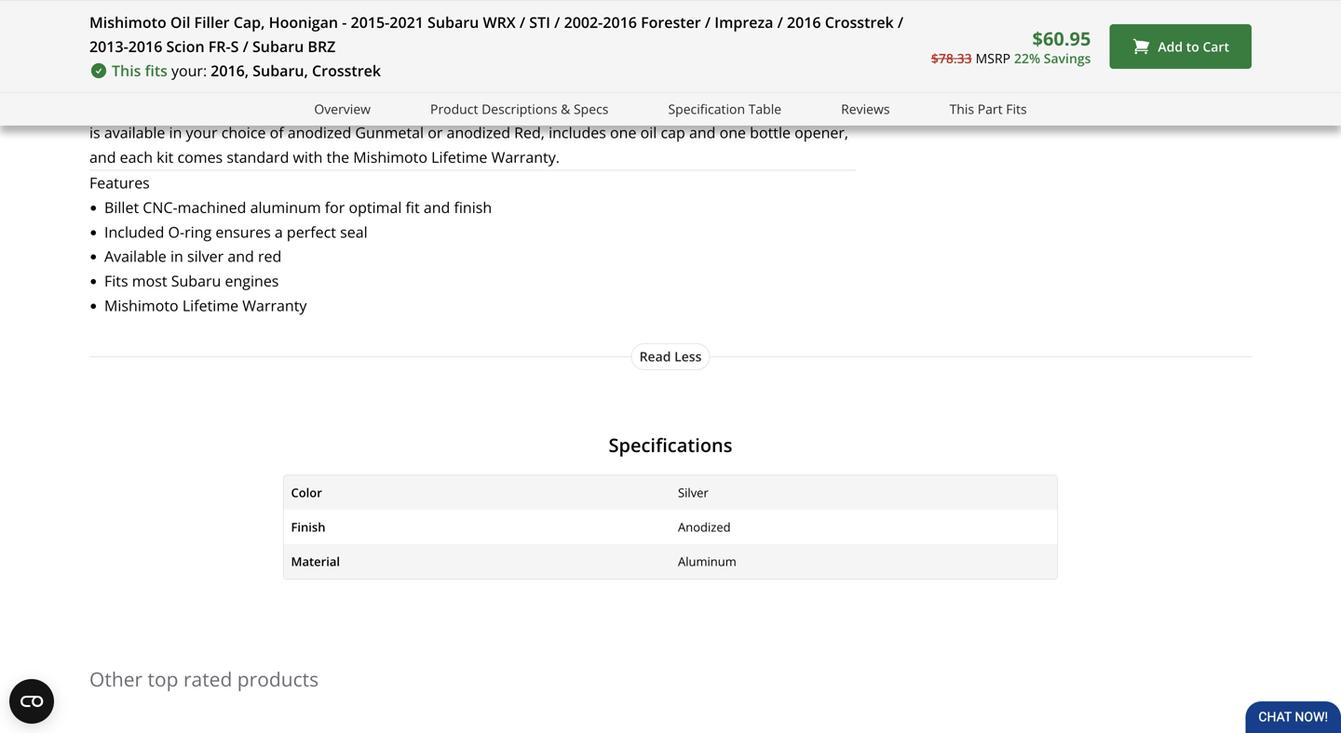 Task type: describe. For each thing, give the bounding box(es) containing it.
lifetime
[[182, 296, 239, 316]]

specification
[[668, 100, 745, 118]]

other
[[89, 666, 143, 693]]

open widget image
[[9, 680, 54, 725]]

&
[[561, 100, 570, 118]]

less
[[674, 348, 702, 366]]

$78.33
[[931, 49, 972, 67]]

fits
[[145, 61, 168, 81]]

included
[[104, 222, 164, 242]]

subaru inside features billet cnc-machined aluminum for optimal fit and finish included o-ring ensures a perfect seal available in silver and red fits most subaru engines mishimoto lifetime warranty
[[171, 271, 221, 291]]

cart
[[1203, 37, 1230, 55]]

billet
[[104, 197, 139, 217]]

subaru,
[[253, 61, 308, 81]]

scion
[[166, 36, 205, 56]]

ensures
[[215, 222, 271, 242]]

seal
[[340, 222, 368, 242]]

descriptions
[[482, 100, 557, 118]]

2015-
[[351, 12, 390, 32]]

perfect
[[287, 222, 336, 242]]

aluminum
[[250, 197, 321, 217]]

red
[[258, 247, 282, 267]]

add to cart button
[[1110, 24, 1252, 69]]

0 horizontal spatial 2016
[[128, 36, 162, 56]]

finish
[[454, 197, 492, 217]]

this fits your: 2016, subaru, crosstrek
[[112, 61, 381, 81]]

impreza
[[715, 12, 773, 32]]

silver
[[187, 247, 224, 267]]

finish
[[291, 519, 326, 536]]

optimal
[[349, 197, 402, 217]]

cap,
[[234, 12, 265, 32]]

warranty
[[242, 296, 307, 316]]

specs
[[574, 100, 609, 118]]

in
[[170, 247, 183, 267]]

table
[[749, 100, 782, 118]]

brz
[[308, 36, 336, 56]]

mishimoto inside mishimoto oil filler cap, hoonigan - 2015-2021 subaru wrx / sti / 2002-2016 forester / impreza / 2016 crosstrek / 2013-2016 scion fr-s / subaru brz
[[89, 12, 166, 32]]

features
[[89, 173, 150, 193]]

2013-
[[89, 36, 128, 56]]

product
[[430, 100, 478, 118]]

fit
[[406, 197, 420, 217]]

aluminum
[[678, 554, 737, 571]]

overview
[[314, 100, 371, 118]]

$60.95 $78.33 msrp 22% savings
[[931, 25, 1091, 67]]

products
[[237, 666, 319, 693]]

2 horizontal spatial subaru
[[428, 12, 479, 32]]

hoonigan
[[269, 12, 338, 32]]

product descriptions & specs
[[430, 100, 609, 118]]

read less
[[640, 348, 702, 366]]

specifications
[[609, 433, 733, 458]]

silver
[[678, 485, 709, 502]]

1 horizontal spatial subaru
[[252, 36, 304, 56]]

forester
[[641, 12, 701, 32]]

oil
[[170, 12, 190, 32]]

ring
[[185, 222, 212, 242]]

overview link
[[314, 99, 371, 120]]

1 horizontal spatial 2016
[[603, 12, 637, 32]]

o-
[[168, 222, 185, 242]]

reviews link
[[841, 99, 890, 120]]

cnc-
[[143, 197, 178, 217]]

rated
[[183, 666, 232, 693]]

machined
[[178, 197, 246, 217]]

for
[[325, 197, 345, 217]]



Task type: vqa. For each thing, say whether or not it's contained in the screenshot.
hippogallery:original image
no



Task type: locate. For each thing, give the bounding box(es) containing it.
subaru
[[428, 12, 479, 32], [252, 36, 304, 56], [171, 271, 221, 291]]

1 vertical spatial crosstrek
[[312, 61, 381, 81]]

material
[[291, 554, 340, 571]]

available
[[104, 247, 167, 267]]

a
[[275, 222, 283, 242]]

other top rated products
[[89, 666, 319, 693]]

subaru left the wrx
[[428, 12, 479, 32]]

msrp
[[976, 49, 1011, 67]]

mishimoto inside features billet cnc-machined aluminum for optimal fit and finish included o-ring ensures a perfect seal available in silver and red fits most subaru engines mishimoto lifetime warranty
[[104, 296, 179, 316]]

most
[[132, 271, 167, 291]]

your:
[[171, 61, 207, 81]]

this for this fits your: 2016, subaru, crosstrek
[[112, 61, 141, 81]]

filler
[[194, 12, 230, 32]]

engines
[[225, 271, 279, 291]]

fr-
[[208, 36, 231, 56]]

subaru down "silver"
[[171, 271, 221, 291]]

1 vertical spatial fits
[[104, 271, 128, 291]]

crosstrek up reviews
[[825, 12, 894, 32]]

2016 up fits
[[128, 36, 162, 56]]

color
[[291, 485, 322, 502]]

0 horizontal spatial this
[[112, 61, 141, 81]]

mishimoto down most
[[104, 296, 179, 316]]

2016,
[[211, 61, 249, 81]]

22%
[[1014, 49, 1041, 67]]

0 horizontal spatial fits
[[104, 271, 128, 291]]

$60.95
[[1033, 25, 1091, 51]]

product descriptions & specs link
[[430, 99, 609, 120]]

to
[[1186, 37, 1200, 55]]

this part fits link
[[950, 99, 1027, 120]]

and down 'ensures'
[[228, 247, 254, 267]]

subaru up subaru,
[[252, 36, 304, 56]]

mishimoto oil filler cap, hoonigan - 2015-2021 subaru wrx / sti / 2002-2016 forester / impreza / 2016 crosstrek / 2013-2016 scion fr-s / subaru brz
[[89, 12, 904, 56]]

1 vertical spatial and
[[228, 247, 254, 267]]

this for this part fits
[[950, 100, 974, 118]]

specification table link
[[668, 99, 782, 120]]

2021
[[390, 12, 424, 32]]

sti
[[529, 12, 551, 32]]

read
[[640, 348, 671, 366]]

2016 right impreza
[[787, 12, 821, 32]]

specification table
[[668, 100, 782, 118]]

1 vertical spatial this
[[950, 100, 974, 118]]

0 vertical spatial and
[[424, 197, 450, 217]]

0 vertical spatial fits
[[1006, 100, 1027, 118]]

mishimoto
[[89, 12, 166, 32], [104, 296, 179, 316]]

mishimoto up the 2013- on the left top
[[89, 12, 166, 32]]

fits inside features billet cnc-machined aluminum for optimal fit and finish included o-ring ensures a perfect seal available in silver and red fits most subaru engines mishimoto lifetime warranty
[[104, 271, 128, 291]]

this part fits
[[950, 100, 1027, 118]]

0 vertical spatial this
[[112, 61, 141, 81]]

anodized
[[678, 519, 731, 536]]

1 horizontal spatial fits
[[1006, 100, 1027, 118]]

2 vertical spatial subaru
[[171, 271, 221, 291]]

0 horizontal spatial and
[[228, 247, 254, 267]]

0 horizontal spatial subaru
[[171, 271, 221, 291]]

this
[[112, 61, 141, 81], [950, 100, 974, 118]]

0 vertical spatial mishimoto
[[89, 12, 166, 32]]

crosstrek down brz
[[312, 61, 381, 81]]

0 vertical spatial subaru
[[428, 12, 479, 32]]

this left fits
[[112, 61, 141, 81]]

crosstrek inside mishimoto oil filler cap, hoonigan - 2015-2021 subaru wrx / sti / 2002-2016 forester / impreza / 2016 crosstrek / 2013-2016 scion fr-s / subaru brz
[[825, 12, 894, 32]]

add to cart
[[1158, 37, 1230, 55]]

1 horizontal spatial this
[[950, 100, 974, 118]]

add
[[1158, 37, 1183, 55]]

fits right "part"
[[1006, 100, 1027, 118]]

-
[[342, 12, 347, 32]]

fits
[[1006, 100, 1027, 118], [104, 271, 128, 291]]

0 horizontal spatial crosstrek
[[312, 61, 381, 81]]

reviews
[[841, 100, 890, 118]]

this left "part"
[[950, 100, 974, 118]]

and right the fit
[[424, 197, 450, 217]]

2002-
[[564, 12, 603, 32]]

1 vertical spatial subaru
[[252, 36, 304, 56]]

s
[[231, 36, 239, 56]]

features billet cnc-machined aluminum for optimal fit and finish included o-ring ensures a perfect seal available in silver and red fits most subaru engines mishimoto lifetime warranty
[[89, 173, 492, 316]]

1 vertical spatial mishimoto
[[104, 296, 179, 316]]

crosstrek
[[825, 12, 894, 32], [312, 61, 381, 81]]

wrx
[[483, 12, 516, 32]]

2 horizontal spatial 2016
[[787, 12, 821, 32]]

1 horizontal spatial crosstrek
[[825, 12, 894, 32]]

2016
[[603, 12, 637, 32], [787, 12, 821, 32], [128, 36, 162, 56]]

1 horizontal spatial and
[[424, 197, 450, 217]]

top
[[148, 666, 178, 693]]

and
[[424, 197, 450, 217], [228, 247, 254, 267]]

0 vertical spatial crosstrek
[[825, 12, 894, 32]]

part
[[978, 100, 1003, 118]]

2016 left forester
[[603, 12, 637, 32]]

fits down available
[[104, 271, 128, 291]]

savings
[[1044, 49, 1091, 67]]

/
[[520, 12, 525, 32], [554, 12, 560, 32], [705, 12, 711, 32], [777, 12, 783, 32], [898, 12, 904, 32], [243, 36, 249, 56]]



